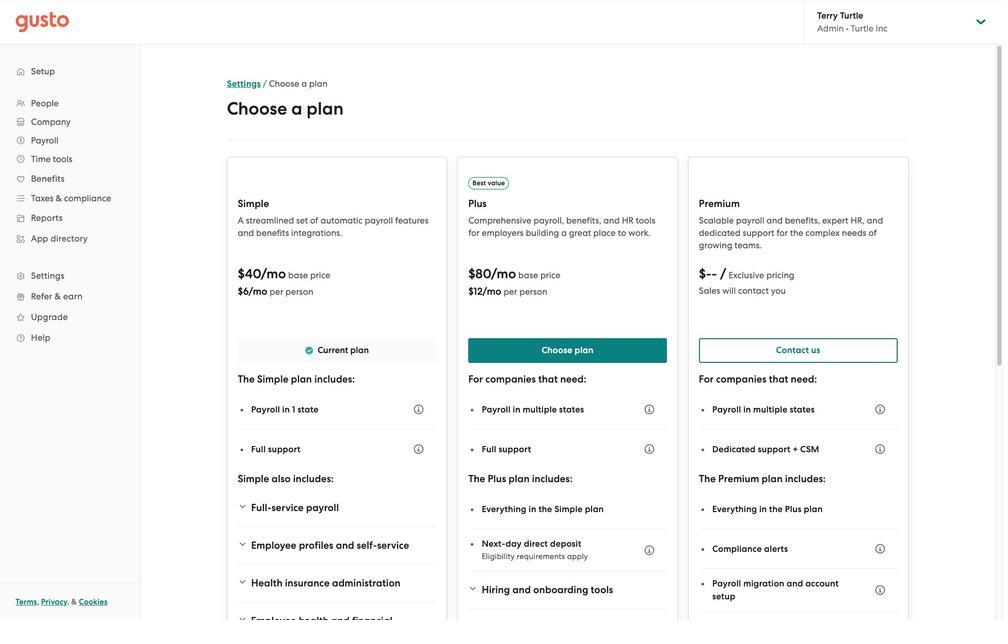 Task type: locate. For each thing, give the bounding box(es) containing it.
tools up work.
[[636, 215, 656, 226]]

price down integrations.
[[310, 270, 330, 280]]

0 vertical spatial plus
[[468, 198, 487, 210]]

0 horizontal spatial benefits,
[[566, 215, 602, 226]]

1 full support from the left
[[251, 444, 301, 455]]

deposit
[[550, 539, 582, 549]]

2 vertical spatial choose
[[542, 345, 573, 356]]

the up "direct"
[[539, 504, 552, 515]]

1 base from the left
[[288, 270, 308, 280]]

1 horizontal spatial for
[[699, 373, 714, 385]]

full
[[251, 444, 266, 455], [482, 444, 497, 455]]

0 horizontal spatial ,
[[37, 598, 39, 607]]

next-
[[482, 539, 506, 549]]

and inside comprehensive payroll, benefits, and hr tools for employers building a great place to work.
[[604, 215, 620, 226]]

1 horizontal spatial full
[[482, 444, 497, 455]]

1 , from the left
[[37, 598, 39, 607]]

day
[[506, 539, 522, 549]]

of right set
[[310, 215, 319, 226]]

privacy
[[41, 598, 67, 607]]

need: down choose plan 'button'
[[560, 373, 587, 385]]

premium up scalable
[[699, 198, 740, 210]]

support up the plus plan includes: at the bottom
[[499, 444, 531, 455]]

comprehensive payroll, benefits, and hr tools for employers building a great place to work.
[[468, 215, 656, 238]]

a up "choose a plan"
[[302, 78, 307, 89]]

0 horizontal spatial payroll in multiple states
[[482, 404, 584, 415]]

/mo down 40
[[249, 286, 268, 297]]

includes: right also
[[293, 473, 334, 485]]

the down the premium plan includes:
[[769, 504, 783, 515]]

1 horizontal spatial person
[[520, 287, 548, 297]]

plan inside 'button'
[[575, 345, 594, 356]]

payroll button
[[10, 131, 129, 150]]

1 horizontal spatial plus
[[488, 473, 506, 485]]

settings up "choose a plan"
[[227, 78, 261, 89]]

2 base from the left
[[519, 270, 538, 280]]

0 horizontal spatial of
[[310, 215, 319, 226]]

tools inside comprehensive payroll, benefits, and hr tools for employers building a great place to work.
[[636, 215, 656, 226]]

plan inside settings / choose a plan
[[309, 78, 328, 89]]

simple up payroll in 1 state
[[257, 373, 289, 385]]

/ inside $-- / exclusive pricing sales will contact you
[[720, 266, 727, 282]]

2 full support from the left
[[482, 444, 531, 455]]

includes: down csm
[[785, 473, 826, 485]]

reports link
[[10, 209, 129, 227]]

0 horizontal spatial price
[[310, 270, 330, 280]]

2 payroll in multiple states from the left
[[713, 404, 815, 415]]

1 for companies that need: from the left
[[468, 373, 587, 385]]

2 horizontal spatial payroll
[[736, 215, 765, 226]]

2 per from the left
[[504, 287, 517, 297]]

& left earn
[[55, 291, 61, 302]]

payroll in multiple states for /mo
[[482, 404, 584, 415]]

for left complex
[[777, 228, 788, 238]]

settings link up "choose a plan"
[[227, 78, 261, 89]]

price
[[310, 270, 330, 280], [541, 270, 561, 280]]

1 horizontal spatial base
[[519, 270, 538, 280]]

1 horizontal spatial price
[[541, 270, 561, 280]]

features
[[395, 215, 429, 226]]

gusto navigation element
[[0, 44, 139, 365]]

2 everything from the left
[[713, 504, 757, 515]]

per inside '$ 40 /mo base price $ 6 /mo per person'
[[270, 287, 283, 297]]

base right 40
[[288, 270, 308, 280]]

cookies
[[79, 598, 108, 607]]

0 horizontal spatial that
[[538, 373, 558, 385]]

2 horizontal spatial the
[[699, 473, 716, 485]]

everything for /
[[713, 504, 757, 515]]

, left cookies button
[[67, 598, 69, 607]]

0 horizontal spatial per
[[270, 287, 283, 297]]

dedicated
[[699, 228, 741, 238]]

, left the privacy
[[37, 598, 39, 607]]

settings link up refer & earn link
[[10, 266, 129, 285]]

2 vertical spatial plus
[[785, 504, 802, 515]]

settings for settings
[[31, 271, 64, 281]]

help
[[31, 333, 51, 343]]

person inside '$ 40 /mo base price $ 6 /mo per person'
[[286, 287, 314, 297]]

for companies that need: down choose plan 'button'
[[468, 373, 587, 385]]

1 person from the left
[[286, 287, 314, 297]]

includes: down "current"
[[314, 373, 355, 385]]

2 horizontal spatial tools
[[636, 215, 656, 226]]

tools
[[53, 154, 72, 164], [636, 215, 656, 226], [591, 584, 613, 596]]

& for compliance
[[56, 193, 62, 203]]

1 vertical spatial service
[[377, 540, 409, 552]]

base inside $ 80 /mo base price $ 12 /mo per person
[[519, 270, 538, 280]]

will
[[723, 286, 736, 296]]

1 vertical spatial list
[[702, 612, 898, 620]]

choose inside 'button'
[[542, 345, 573, 356]]

1 payroll in multiple states from the left
[[482, 404, 584, 415]]

1 horizontal spatial the
[[468, 473, 485, 485]]

premium down dedicated
[[719, 473, 760, 485]]

full for 40
[[251, 444, 266, 455]]

1 states from the left
[[559, 404, 584, 415]]

everything up compliance
[[713, 504, 757, 515]]

the
[[238, 373, 255, 385], [468, 473, 485, 485], [699, 473, 716, 485]]

service down simple also includes:
[[272, 502, 304, 514]]

contact
[[738, 286, 769, 296]]

1 for from the left
[[468, 228, 480, 238]]

payroll inside payroll migration and account setup
[[713, 578, 741, 589]]

employee profiles and self-service button
[[238, 533, 436, 558]]

/mo down "benefits" at the left
[[261, 266, 286, 282]]

1 that from the left
[[538, 373, 558, 385]]

1 horizontal spatial the
[[769, 504, 783, 515]]

0 horizontal spatial tools
[[53, 154, 72, 164]]

person
[[286, 287, 314, 297], [520, 287, 548, 297]]

0 horizontal spatial the
[[238, 373, 255, 385]]

turtle up • at the right of the page
[[840, 10, 864, 21]]

support left +
[[758, 444, 791, 455]]

the
[[790, 228, 804, 238], [539, 504, 552, 515], [769, 504, 783, 515]]

the left complex
[[790, 228, 804, 238]]

0 horizontal spatial service
[[272, 502, 304, 514]]

full up the plus plan includes: at the bottom
[[482, 444, 497, 455]]

2 person from the left
[[520, 287, 548, 297]]

1 vertical spatial a
[[291, 98, 302, 119]]

the premium plan includes:
[[699, 473, 826, 485]]

csm
[[801, 444, 820, 455]]

payroll
[[365, 215, 393, 226], [736, 215, 765, 226], [306, 502, 339, 514]]

payroll inside dropdown button
[[31, 135, 58, 146]]

set
[[296, 215, 308, 226]]

health insurance administration button
[[238, 571, 436, 596]]

2 that from the left
[[769, 373, 789, 385]]

0 horizontal spatial base
[[288, 270, 308, 280]]

& inside refer & earn link
[[55, 291, 61, 302]]

,
[[37, 598, 39, 607], [67, 598, 69, 607]]

insurance
[[285, 577, 330, 589]]

support up simple also includes:
[[268, 444, 301, 455]]

0 horizontal spatial for companies that need:
[[468, 373, 587, 385]]

benefits
[[31, 174, 65, 184]]

choose plan
[[542, 345, 594, 356]]

everything down the plus plan includes: at the bottom
[[482, 504, 527, 515]]

turtle
[[840, 10, 864, 21], [851, 23, 874, 34]]

0 vertical spatial settings
[[227, 78, 261, 89]]

base
[[288, 270, 308, 280], [519, 270, 538, 280]]

1 vertical spatial tools
[[636, 215, 656, 226]]

companies for /mo
[[486, 373, 536, 385]]

/mo down employers
[[491, 266, 516, 282]]

0 horizontal spatial the
[[539, 504, 552, 515]]

help link
[[10, 328, 129, 347]]

contact us button
[[699, 338, 898, 363]]

0 horizontal spatial states
[[559, 404, 584, 415]]

that down contact
[[769, 373, 789, 385]]

the for /
[[769, 504, 783, 515]]

& inside taxes & compliance dropdown button
[[56, 193, 62, 203]]

per right 12
[[504, 287, 517, 297]]

choose for choose plan
[[542, 345, 573, 356]]

0 horizontal spatial companies
[[486, 373, 536, 385]]

of right needs
[[869, 228, 877, 238]]

people
[[31, 98, 59, 108]]

+
[[793, 444, 798, 455]]

state
[[298, 404, 319, 415]]

1 horizontal spatial tools
[[591, 584, 613, 596]]

1 horizontal spatial service
[[377, 540, 409, 552]]

1 horizontal spatial ,
[[67, 598, 69, 607]]

full support
[[251, 444, 301, 455], [482, 444, 531, 455]]

0 horizontal spatial full support
[[251, 444, 301, 455]]

for down comprehensive
[[468, 228, 480, 238]]

1 vertical spatial of
[[869, 228, 877, 238]]

per right the 6
[[270, 287, 283, 297]]

1 horizontal spatial payroll
[[365, 215, 393, 226]]

payroll inside scalable payroll and benefits, expert hr, and dedicated support for the complex needs of growing teams.
[[736, 215, 765, 226]]

everything in the plus plan
[[713, 504, 823, 515]]

2 for companies that need: from the left
[[699, 373, 817, 385]]

price inside '$ 40 /mo base price $ 6 /mo per person'
[[310, 270, 330, 280]]

payroll migration and account setup
[[713, 578, 839, 602]]

states for /
[[790, 404, 815, 415]]

1 price from the left
[[310, 270, 330, 280]]

payroll in multiple states
[[482, 404, 584, 415], [713, 404, 815, 415]]

0 horizontal spatial list
[[0, 94, 139, 348]]

0 horizontal spatial for
[[468, 228, 480, 238]]

simple left also
[[238, 473, 269, 485]]

everything
[[482, 504, 527, 515], [713, 504, 757, 515]]

benefits, up great
[[566, 215, 602, 226]]

2 states from the left
[[790, 404, 815, 415]]

current plan
[[318, 345, 369, 356]]

full-
[[251, 502, 272, 514]]

settings inside gusto navigation element
[[31, 271, 64, 281]]

1 horizontal spatial companies
[[716, 373, 767, 385]]

settings up refer
[[31, 271, 64, 281]]

1 horizontal spatial per
[[504, 287, 517, 297]]

1 for from the left
[[468, 373, 483, 385]]

0 horizontal spatial settings
[[31, 271, 64, 281]]

companies for /
[[716, 373, 767, 385]]

1 horizontal spatial states
[[790, 404, 815, 415]]

states
[[559, 404, 584, 415], [790, 404, 815, 415]]

plan
[[309, 78, 328, 89], [307, 98, 344, 119], [350, 345, 369, 356], [575, 345, 594, 356], [291, 373, 312, 385], [509, 473, 530, 485], [762, 473, 783, 485], [585, 504, 604, 515], [804, 504, 823, 515]]

2 benefits, from the left
[[785, 215, 820, 226]]

turtle right • at the right of the page
[[851, 23, 874, 34]]

app directory
[[31, 233, 88, 244]]

2 horizontal spatial the
[[790, 228, 804, 238]]

in for 80
[[513, 404, 521, 415]]

0 horizontal spatial full
[[251, 444, 266, 455]]

time
[[31, 154, 51, 164]]

payroll up profiles
[[306, 502, 339, 514]]

& for earn
[[55, 291, 61, 302]]

full-service payroll button
[[238, 496, 436, 521]]

support up teams. at top right
[[743, 228, 775, 238]]

80
[[476, 266, 491, 282]]

price down the building
[[541, 270, 561, 280]]

1 horizontal spatial for companies that need:
[[699, 373, 817, 385]]

person inside $ 80 /mo base price $ 12 /mo per person
[[520, 287, 548, 297]]

$
[[238, 266, 245, 282], [468, 266, 476, 282], [238, 286, 243, 297], [468, 286, 474, 297]]

1 horizontal spatial payroll in multiple states
[[713, 404, 815, 415]]

& right taxes
[[56, 193, 62, 203]]

12
[[474, 286, 483, 297]]

payroll for 80
[[482, 404, 511, 415]]

choose plan button
[[468, 338, 667, 363]]

in for -
[[744, 404, 751, 415]]

support inside scalable payroll and benefits, expert hr, and dedicated support for the complex needs of growing teams.
[[743, 228, 775, 238]]

1 multiple from the left
[[523, 404, 557, 415]]

integrations.
[[291, 228, 343, 238]]

base down the building
[[519, 270, 538, 280]]

includes: for the premium plan includes:
[[785, 473, 826, 485]]

0 horizontal spatial for
[[468, 373, 483, 385]]

1 horizontal spatial for
[[777, 228, 788, 238]]

1 horizontal spatial everything
[[713, 504, 757, 515]]

0 horizontal spatial payroll
[[306, 502, 339, 514]]

2 price from the left
[[541, 270, 561, 280]]

per for 80
[[504, 287, 517, 297]]

2 multiple from the left
[[754, 404, 788, 415]]

1 everything from the left
[[482, 504, 527, 515]]

list containing people
[[0, 94, 139, 348]]

benefits,
[[566, 215, 602, 226], [785, 215, 820, 226]]

2 for from the left
[[699, 373, 714, 385]]

1 horizontal spatial settings
[[227, 78, 261, 89]]

1 horizontal spatial that
[[769, 373, 789, 385]]

need: down the contact us "button"
[[791, 373, 817, 385]]

0 vertical spatial &
[[56, 193, 62, 203]]

0 horizontal spatial multiple
[[523, 404, 557, 415]]

2 companies from the left
[[716, 373, 767, 385]]

price inside $ 80 /mo base price $ 12 /mo per person
[[541, 270, 561, 280]]

1 vertical spatial choose
[[227, 98, 287, 119]]

setup
[[713, 591, 736, 602]]

health insurance administration
[[251, 577, 401, 589]]

payroll left features
[[365, 215, 393, 226]]

1 horizontal spatial settings link
[[227, 78, 261, 89]]

1 vertical spatial /
[[720, 266, 727, 282]]

1 horizontal spatial full support
[[482, 444, 531, 455]]

1 horizontal spatial benefits,
[[785, 215, 820, 226]]

eligibility
[[482, 552, 515, 561]]

2 horizontal spatial plus
[[785, 504, 802, 515]]

a down settings / choose a plan
[[291, 98, 302, 119]]

for
[[468, 228, 480, 238], [777, 228, 788, 238]]

tools inside gusto navigation element
[[53, 154, 72, 164]]

1 vertical spatial &
[[55, 291, 61, 302]]

profiles
[[299, 540, 334, 552]]

1 horizontal spatial list
[[702, 612, 898, 620]]

& left cookies button
[[71, 598, 77, 607]]

0 vertical spatial /
[[263, 78, 267, 89]]

0 horizontal spatial settings link
[[10, 266, 129, 285]]

per inside $ 80 /mo base price $ 12 /mo per person
[[504, 287, 517, 297]]

0 horizontal spatial person
[[286, 287, 314, 297]]

base inside '$ 40 /mo base price $ 6 /mo per person'
[[288, 270, 308, 280]]

0 vertical spatial service
[[272, 502, 304, 514]]

hr
[[622, 215, 634, 226]]

need: for /mo
[[560, 373, 587, 385]]

automatic
[[321, 215, 363, 226]]

benefits, up complex
[[785, 215, 820, 226]]

1 full from the left
[[251, 444, 266, 455]]

tools right onboarding
[[591, 584, 613, 596]]

direct
[[524, 539, 548, 549]]

0 horizontal spatial /
[[263, 78, 267, 89]]

and inside payroll migration and account setup
[[787, 578, 804, 589]]

1 need: from the left
[[560, 373, 587, 385]]

companies
[[486, 373, 536, 385], [716, 373, 767, 385]]

includes: for the simple plan includes:
[[314, 373, 355, 385]]

the for $
[[468, 473, 485, 485]]

0 horizontal spatial need:
[[560, 373, 587, 385]]

1 companies from the left
[[486, 373, 536, 385]]

a inside settings / choose a plan
[[302, 78, 307, 89]]

0 horizontal spatial everything
[[482, 504, 527, 515]]

1 horizontal spatial of
[[869, 228, 877, 238]]

great
[[569, 228, 591, 238]]

list
[[0, 94, 139, 348], [702, 612, 898, 620]]

0 vertical spatial a
[[302, 78, 307, 89]]

/mo
[[261, 266, 286, 282], [491, 266, 516, 282], [249, 286, 268, 297], [483, 286, 502, 297]]

0 vertical spatial choose
[[269, 78, 299, 89]]

migration
[[744, 578, 785, 589]]

choose
[[269, 78, 299, 89], [227, 98, 287, 119], [542, 345, 573, 356]]

/ right -
[[720, 266, 727, 282]]

for companies that need: down contact
[[699, 373, 817, 385]]

2 need: from the left
[[791, 373, 817, 385]]

2 full from the left
[[482, 444, 497, 455]]

time tools
[[31, 154, 72, 164]]

0 vertical spatial tools
[[53, 154, 72, 164]]

per
[[270, 287, 283, 297], [504, 287, 517, 297]]

1 per from the left
[[270, 287, 283, 297]]

a
[[302, 78, 307, 89], [291, 98, 302, 119], [562, 228, 567, 238]]

full support up the plus plan includes: at the bottom
[[482, 444, 531, 455]]

that down choose plan 'button'
[[538, 373, 558, 385]]

1 horizontal spatial need:
[[791, 373, 817, 385]]

/ up "choose a plan"
[[263, 78, 267, 89]]

a left great
[[562, 228, 567, 238]]

&
[[56, 193, 62, 203], [55, 291, 61, 302], [71, 598, 77, 607]]

1 horizontal spatial /
[[720, 266, 727, 282]]

service up administration
[[377, 540, 409, 552]]

2 vertical spatial a
[[562, 228, 567, 238]]

1 benefits, from the left
[[566, 215, 602, 226]]

full support up also
[[251, 444, 301, 455]]

sales
[[699, 286, 720, 296]]

0 vertical spatial settings link
[[227, 78, 261, 89]]

tools down payroll dropdown button
[[53, 154, 72, 164]]

full up simple also includes:
[[251, 444, 266, 455]]

2 , from the left
[[67, 598, 69, 607]]

1 vertical spatial settings
[[31, 271, 64, 281]]

benefits, inside comprehensive payroll, benefits, and hr tools for employers building a great place to work.
[[566, 215, 602, 226]]

0 vertical spatial of
[[310, 215, 319, 226]]

1 horizontal spatial multiple
[[754, 404, 788, 415]]

2 for from the left
[[777, 228, 788, 238]]

0 vertical spatial list
[[0, 94, 139, 348]]

payroll up teams. at top right
[[736, 215, 765, 226]]

includes: up everything in the simple plan
[[532, 473, 573, 485]]

price for 40
[[310, 270, 330, 280]]

$ 40 /mo base price $ 6 /mo per person
[[238, 266, 330, 297]]

that for /
[[769, 373, 789, 385]]

hr,
[[851, 215, 865, 226]]

payroll for 40
[[251, 404, 280, 415]]

choose a plan
[[227, 98, 344, 119]]



Task type: describe. For each thing, give the bounding box(es) containing it.
taxes & compliance button
[[10, 189, 129, 208]]

time tools button
[[10, 150, 129, 168]]

payroll in 1 state
[[251, 404, 319, 415]]

best value
[[473, 179, 505, 187]]

payroll inside dropdown button
[[306, 502, 339, 514]]

simple also includes:
[[238, 473, 334, 485]]

upgrade link
[[10, 308, 129, 326]]

for for 80
[[468, 373, 483, 385]]

taxes & compliance
[[31, 193, 111, 203]]

support for 40
[[268, 444, 301, 455]]

admin
[[818, 23, 844, 34]]

1 vertical spatial settings link
[[10, 266, 129, 285]]

full support for 80
[[482, 444, 531, 455]]

comprehensive
[[468, 215, 532, 226]]

for inside scalable payroll and benefits, expert hr, and dedicated support for the complex needs of growing teams.
[[777, 228, 788, 238]]

of inside a streamlined set of automatic payroll features and benefits integrations.
[[310, 215, 319, 226]]

40
[[245, 266, 261, 282]]

for companies that need: for /mo
[[468, 373, 587, 385]]

for companies that need: for /
[[699, 373, 817, 385]]

account
[[806, 578, 839, 589]]

refer & earn link
[[10, 287, 129, 306]]

1 vertical spatial premium
[[719, 473, 760, 485]]

hiring and onboarding tools
[[482, 584, 613, 596]]

building
[[526, 228, 559, 238]]

everything for /mo
[[482, 504, 527, 515]]

inc
[[876, 23, 888, 34]]

base for 40
[[288, 270, 308, 280]]

contact us
[[776, 345, 821, 356]]

scalable
[[699, 215, 734, 226]]

contact
[[776, 345, 809, 356]]

2 vertical spatial tools
[[591, 584, 613, 596]]

price for 80
[[541, 270, 561, 280]]

the for $-
[[699, 473, 716, 485]]

employers
[[482, 228, 524, 238]]

next-day direct deposit eligibility requirements apply
[[482, 539, 588, 561]]

the simple plan includes:
[[238, 373, 355, 385]]

•
[[846, 23, 849, 34]]

hiring
[[482, 584, 510, 596]]

everything in the simple plan
[[482, 504, 604, 515]]

simple up deposit
[[555, 504, 583, 515]]

full for 80
[[482, 444, 497, 455]]

person for 40
[[286, 287, 314, 297]]

the plus plan includes:
[[468, 473, 573, 485]]

payroll inside a streamlined set of automatic payroll features and benefits integrations.
[[365, 215, 393, 226]]

refer & earn
[[31, 291, 83, 302]]

service inside dropdown button
[[377, 540, 409, 552]]

compliance alerts
[[713, 544, 788, 554]]

a streamlined set of automatic payroll features and benefits integrations.
[[238, 215, 429, 238]]

employee
[[251, 540, 297, 552]]

terms link
[[15, 598, 37, 607]]

alerts
[[764, 544, 788, 554]]

need: for /
[[791, 373, 817, 385]]

for for -
[[699, 373, 714, 385]]

1 vertical spatial turtle
[[851, 23, 874, 34]]

scalable payroll and benefits, expert hr, and dedicated support for the complex needs of growing teams.
[[699, 215, 883, 250]]

includes: for the plus plan includes:
[[532, 473, 573, 485]]

2 vertical spatial &
[[71, 598, 77, 607]]

/mo down '80'
[[483, 286, 502, 297]]

$-
[[699, 266, 712, 282]]

support for 80
[[499, 444, 531, 455]]

setup link
[[10, 62, 129, 81]]

support for -
[[758, 444, 791, 455]]

payroll,
[[534, 215, 564, 226]]

compliance
[[713, 544, 762, 554]]

app
[[31, 233, 48, 244]]

payroll in multiple states for /
[[713, 404, 815, 415]]

the for /mo
[[539, 504, 552, 515]]

states for /mo
[[559, 404, 584, 415]]

settings for settings / choose a plan
[[227, 78, 261, 89]]

of inside scalable payroll and benefits, expert hr, and dedicated support for the complex needs of growing teams.
[[869, 228, 877, 238]]

terry turtle admin • turtle inc
[[818, 10, 888, 34]]

that for /mo
[[538, 373, 558, 385]]

hiring and onboarding tools button
[[468, 578, 667, 603]]

you
[[771, 286, 786, 296]]

to
[[618, 228, 627, 238]]

compliance
[[64, 193, 111, 203]]

1
[[292, 404, 295, 415]]

multiple for /mo
[[523, 404, 557, 415]]

-
[[712, 266, 717, 282]]

benefits link
[[10, 169, 129, 188]]

6
[[243, 286, 249, 297]]

choose inside settings / choose a plan
[[269, 78, 299, 89]]

work.
[[629, 228, 651, 238]]

the inside scalable payroll and benefits, expert hr, and dedicated support for the complex needs of growing teams.
[[790, 228, 804, 238]]

exclusive
[[729, 270, 765, 280]]

multiple for /
[[754, 404, 788, 415]]

0 vertical spatial premium
[[699, 198, 740, 210]]

$ 80 /mo base price $ 12 /mo per person
[[468, 266, 561, 297]]

0 vertical spatial turtle
[[840, 10, 864, 21]]

pricing
[[767, 270, 795, 280]]

self-
[[357, 540, 377, 552]]

benefits, inside scalable payroll and benefits, expert hr, and dedicated support for the complex needs of growing teams.
[[785, 215, 820, 226]]

terry
[[818, 10, 838, 21]]

full support for 40
[[251, 444, 301, 455]]

1 vertical spatial plus
[[488, 473, 506, 485]]

/ inside settings / choose a plan
[[263, 78, 267, 89]]

employee profiles and self-service
[[251, 540, 409, 552]]

0 horizontal spatial plus
[[468, 198, 487, 210]]

apply
[[567, 552, 588, 561]]

reports
[[31, 213, 63, 223]]

and inside a streamlined set of automatic payroll features and benefits integrations.
[[238, 228, 254, 238]]

us
[[811, 345, 821, 356]]

for inside comprehensive payroll, benefits, and hr tools for employers building a great place to work.
[[468, 228, 480, 238]]

base for 80
[[519, 270, 538, 280]]

service inside dropdown button
[[272, 502, 304, 514]]

payroll for -
[[713, 404, 741, 415]]

streamlined
[[246, 215, 294, 226]]

taxes
[[31, 193, 54, 203]]

needs
[[842, 228, 867, 238]]

growing
[[699, 240, 733, 250]]

person for 80
[[520, 287, 548, 297]]

per for 40
[[270, 287, 283, 297]]

simple up a
[[238, 198, 269, 210]]

directory
[[51, 233, 88, 244]]

a inside comprehensive payroll, benefits, and hr tools for employers building a great place to work.
[[562, 228, 567, 238]]

in for 40
[[282, 404, 290, 415]]

$-- / exclusive pricing sales will contact you
[[699, 266, 795, 296]]

a
[[238, 215, 244, 226]]

also
[[272, 473, 291, 485]]

value
[[488, 179, 505, 187]]

company
[[31, 117, 71, 127]]

dedicated
[[713, 444, 756, 455]]

home image
[[15, 12, 69, 32]]

app directory link
[[10, 229, 129, 248]]

full-service payroll
[[251, 502, 339, 514]]

choose for choose a plan
[[227, 98, 287, 119]]

administration
[[332, 577, 401, 589]]

earn
[[63, 291, 83, 302]]

best
[[473, 179, 486, 187]]

place
[[593, 228, 616, 238]]



Task type: vqa. For each thing, say whether or not it's contained in the screenshot.
CURRENTLY related to we
no



